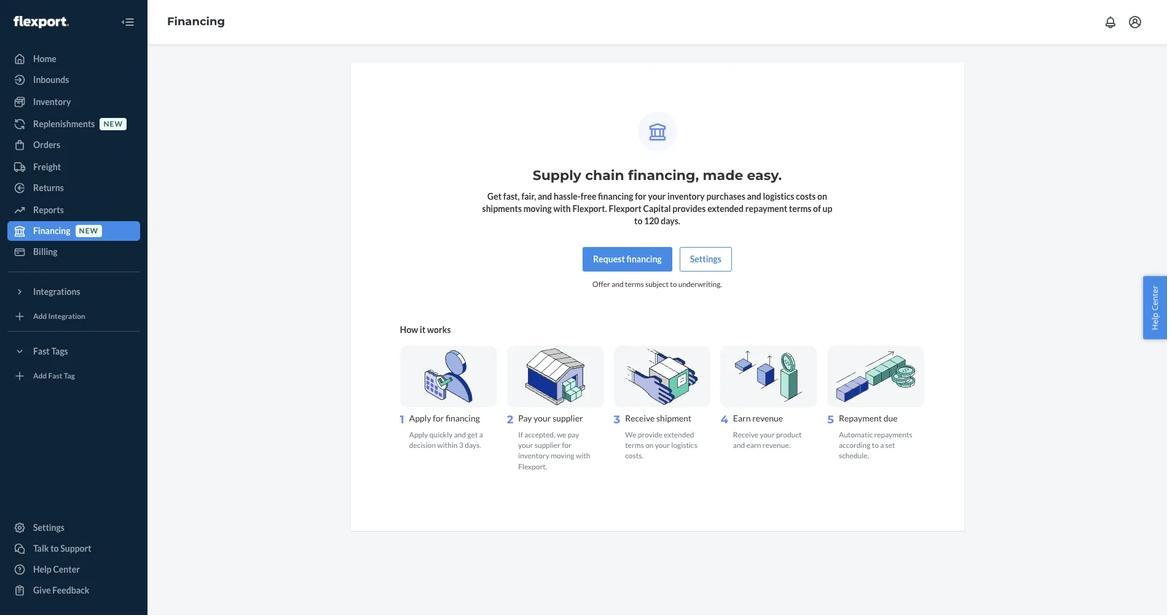 Task type: describe. For each thing, give the bounding box(es) containing it.
settings button
[[680, 247, 732, 272]]

financing,
[[628, 167, 699, 184]]

your inside get fast, fair, and hassle-free financing for your inventory purchases and logistics costs on shipments moving with flexport. flexport capital provides extended repayment terms of up to 120 days.
[[648, 191, 666, 202]]

1 vertical spatial financing
[[33, 226, 70, 236]]

chain
[[585, 167, 624, 184]]

pay your supplier
[[518, 413, 583, 424]]

request financing button
[[583, 247, 672, 272]]

billing
[[33, 246, 57, 257]]

financing inside get fast, fair, and hassle-free financing for your inventory purchases and logistics costs on shipments moving with flexport. flexport capital provides extended repayment terms of up to 120 days.
[[598, 191, 633, 202]]

help inside button
[[1150, 313, 1161, 330]]

earn revenue
[[733, 413, 783, 424]]

help center link
[[7, 560, 140, 580]]

flexport. inside get fast, fair, and hassle-free financing for your inventory purchases and logistics costs on shipments moving with flexport. flexport capital provides extended repayment terms of up to 120 days.
[[573, 203, 607, 214]]

open notifications image
[[1103, 15, 1118, 30]]

request
[[593, 254, 625, 264]]

center inside the help center button
[[1150, 285, 1161, 311]]

0 vertical spatial financing
[[167, 15, 225, 28]]

and right offer
[[612, 280, 624, 289]]

decision
[[409, 441, 436, 450]]

talk to support button
[[7, 539, 140, 559]]

3 inside apply quickly and get a decision within 3 days.
[[459, 441, 463, 450]]

financing link
[[167, 15, 225, 28]]

set
[[886, 441, 895, 450]]

according
[[839, 441, 871, 450]]

your inside receive your product and earn revenue.
[[760, 430, 775, 440]]

repayments
[[874, 430, 913, 440]]

apply for apply for financing
[[409, 413, 431, 424]]

provides
[[673, 203, 706, 214]]

financing inside request financing button
[[627, 254, 662, 264]]

orders link
[[7, 135, 140, 155]]

talk to support
[[33, 543, 91, 554]]

days. inside apply quickly and get a decision within 3 days.
[[465, 441, 481, 450]]

schedule.
[[839, 451, 869, 461]]

help center button
[[1144, 276, 1167, 339]]

provide
[[638, 430, 663, 440]]

works
[[427, 325, 451, 335]]

settings link
[[7, 518, 140, 538]]

give
[[33, 585, 51, 596]]

feedback
[[52, 585, 89, 596]]

we
[[557, 430, 566, 440]]

replenishments
[[33, 119, 95, 129]]

offer and terms subject to underwriting.
[[593, 280, 722, 289]]

earn
[[747, 441, 761, 450]]

to inside get fast, fair, and hassle-free financing for your inventory purchases and logistics costs on shipments moving with flexport. flexport capital provides extended repayment terms of up to 120 days.
[[634, 216, 643, 226]]

apply for financing
[[409, 413, 480, 424]]

tags
[[51, 346, 68, 357]]

apply for apply quickly and get a decision within 3 days.
[[409, 430, 428, 440]]

up
[[823, 203, 833, 214]]

returns link
[[7, 178, 140, 198]]

extended inside we provide extended terms on your logistics costs.
[[664, 430, 694, 440]]

supplier inside if accepted, we pay your supplier for inventory moving with flexport.
[[535, 441, 561, 450]]

help center inside button
[[1150, 285, 1161, 330]]

home link
[[7, 49, 140, 69]]

0 vertical spatial 3
[[614, 413, 620, 427]]

receive your product and earn revenue.
[[733, 430, 802, 450]]

reports
[[33, 205, 64, 215]]

flexport
[[609, 203, 642, 214]]

repayment due
[[839, 413, 898, 424]]

center inside help center link
[[53, 564, 80, 575]]

and inside receive your product and earn revenue.
[[733, 441, 745, 450]]

inventory link
[[7, 92, 140, 112]]

quickly
[[430, 430, 453, 440]]

on inside we provide extended terms on your logistics costs.
[[646, 441, 654, 450]]

pay
[[518, 413, 532, 424]]

within
[[437, 441, 458, 450]]

to right the subject
[[670, 280, 677, 289]]

receive for receive shipment
[[625, 413, 655, 424]]

made
[[703, 167, 743, 184]]

days. inside get fast, fair, and hassle-free financing for your inventory purchases and logistics costs on shipments moving with flexport. flexport capital provides extended repayment terms of up to 120 days.
[[661, 216, 680, 226]]

hassle-
[[554, 191, 581, 202]]

your inside if accepted, we pay your supplier for inventory moving with flexport.
[[518, 441, 533, 450]]

inventory
[[33, 97, 71, 107]]

flexport logo image
[[14, 16, 69, 28]]

add integration link
[[7, 307, 140, 326]]

freight
[[33, 162, 61, 172]]

new for replenishments
[[104, 120, 123, 129]]

it
[[420, 325, 426, 335]]

repayment
[[839, 413, 882, 424]]

costs
[[796, 191, 816, 202]]

to inside "button"
[[51, 543, 59, 554]]

1 vertical spatial fast
[[48, 372, 62, 381]]

pay
[[568, 430, 579, 440]]

5
[[828, 413, 834, 427]]

purchases
[[707, 191, 745, 202]]

with inside if accepted, we pay your supplier for inventory moving with flexport.
[[576, 451, 590, 461]]

billing link
[[7, 242, 140, 262]]

fair,
[[521, 191, 536, 202]]

logistics inside get fast, fair, and hassle-free financing for your inventory purchases and logistics costs on shipments moving with flexport. flexport capital provides extended repayment terms of up to 120 days.
[[763, 191, 794, 202]]

and right fair,
[[538, 191, 552, 202]]

0 vertical spatial supplier
[[553, 413, 583, 424]]

your inside we provide extended terms on your logistics costs.
[[655, 441, 670, 450]]

we
[[625, 430, 637, 440]]

request financing
[[593, 254, 662, 264]]

add for add integration
[[33, 312, 47, 321]]

your up accepted,
[[534, 413, 551, 424]]

revenue.
[[763, 441, 791, 450]]

with inside get fast, fair, and hassle-free financing for your inventory purchases and logistics costs on shipments moving with flexport. flexport capital provides extended repayment terms of up to 120 days.
[[554, 203, 571, 214]]

moving inside if accepted, we pay your supplier for inventory moving with flexport.
[[551, 451, 575, 461]]

talk
[[33, 543, 49, 554]]

costs.
[[625, 451, 644, 461]]

on inside get fast, fair, and hassle-free financing for your inventory purchases and logistics costs on shipments moving with flexport. flexport capital provides extended repayment terms of up to 120 days.
[[818, 191, 827, 202]]

give feedback
[[33, 585, 89, 596]]

fast,
[[503, 191, 520, 202]]



Task type: vqa. For each thing, say whether or not it's contained in the screenshot.
'CALCULATE YOUR COSTS'
no



Task type: locate. For each thing, give the bounding box(es) containing it.
a right get
[[479, 430, 483, 440]]

0 horizontal spatial logistics
[[671, 441, 698, 450]]

1 apply from the top
[[409, 413, 431, 424]]

inbounds
[[33, 74, 69, 85]]

add for add fast tag
[[33, 372, 47, 381]]

2 vertical spatial terms
[[625, 441, 644, 450]]

add
[[33, 312, 47, 321], [33, 372, 47, 381]]

1 horizontal spatial settings
[[690, 254, 722, 264]]

financing
[[167, 15, 225, 28], [33, 226, 70, 236]]

inventory up provides
[[668, 191, 705, 202]]

extended down shipment
[[664, 430, 694, 440]]

0 vertical spatial help
[[1150, 313, 1161, 330]]

4
[[721, 413, 728, 427]]

add fast tag
[[33, 372, 75, 381]]

for up flexport
[[635, 191, 647, 202]]

1 vertical spatial moving
[[551, 451, 575, 461]]

0 horizontal spatial for
[[433, 413, 444, 424]]

on down provide
[[646, 441, 654, 450]]

0 vertical spatial apply
[[409, 413, 431, 424]]

0 vertical spatial inventory
[[668, 191, 705, 202]]

1 horizontal spatial on
[[818, 191, 827, 202]]

1 horizontal spatial logistics
[[763, 191, 794, 202]]

0 vertical spatial days.
[[661, 216, 680, 226]]

0 horizontal spatial help
[[33, 564, 51, 575]]

fast
[[33, 346, 50, 357], [48, 372, 62, 381]]

1 vertical spatial terms
[[625, 280, 644, 289]]

0 horizontal spatial inventory
[[518, 451, 549, 461]]

0 horizontal spatial receive
[[625, 413, 655, 424]]

inventory
[[668, 191, 705, 202], [518, 451, 549, 461]]

financing
[[598, 191, 633, 202], [627, 254, 662, 264], [446, 413, 480, 424]]

fast inside dropdown button
[[33, 346, 50, 357]]

moving down fair,
[[524, 203, 552, 214]]

settings inside button
[[690, 254, 722, 264]]

if
[[518, 430, 523, 440]]

supply
[[533, 167, 581, 184]]

get
[[467, 430, 478, 440]]

help
[[1150, 313, 1161, 330], [33, 564, 51, 575]]

2 apply from the top
[[409, 430, 428, 440]]

your up the revenue.
[[760, 430, 775, 440]]

0 vertical spatial help center
[[1150, 285, 1161, 330]]

your down if
[[518, 441, 533, 450]]

0 vertical spatial a
[[479, 430, 483, 440]]

0 vertical spatial on
[[818, 191, 827, 202]]

1 vertical spatial for
[[433, 413, 444, 424]]

shipment
[[657, 413, 692, 424]]

to left set
[[872, 441, 879, 450]]

reports link
[[7, 200, 140, 220]]

1 vertical spatial a
[[880, 441, 884, 450]]

terms up costs.
[[625, 441, 644, 450]]

2 add from the top
[[33, 372, 47, 381]]

1 add from the top
[[33, 312, 47, 321]]

logistics down shipment
[[671, 441, 698, 450]]

1 horizontal spatial flexport.
[[573, 203, 607, 214]]

apply inside apply quickly and get a decision within 3 days.
[[409, 430, 428, 440]]

1 vertical spatial logistics
[[671, 441, 698, 450]]

your
[[648, 191, 666, 202], [534, 413, 551, 424], [760, 430, 775, 440], [518, 441, 533, 450], [655, 441, 670, 450]]

1 vertical spatial inventory
[[518, 451, 549, 461]]

0 vertical spatial receive
[[625, 413, 655, 424]]

1 vertical spatial financing
[[627, 254, 662, 264]]

1 horizontal spatial for
[[562, 441, 572, 450]]

easy.
[[747, 167, 782, 184]]

3 right within
[[459, 441, 463, 450]]

and up repayment
[[747, 191, 761, 202]]

for
[[635, 191, 647, 202], [433, 413, 444, 424], [562, 441, 572, 450]]

get
[[487, 191, 502, 202]]

a inside apply quickly and get a decision within 3 days.
[[479, 430, 483, 440]]

repayment
[[745, 203, 787, 214]]

0 vertical spatial terms
[[789, 203, 812, 214]]

logistics up repayment
[[763, 191, 794, 202]]

settings up talk
[[33, 522, 65, 533]]

center
[[1150, 285, 1161, 311], [53, 564, 80, 575]]

supplier up pay
[[553, 413, 583, 424]]

days. down capital
[[661, 216, 680, 226]]

1 horizontal spatial days.
[[661, 216, 680, 226]]

moving inside get fast, fair, and hassle-free financing for your inventory purchases and logistics costs on shipments moving with flexport. flexport capital provides extended repayment terms of up to 120 days.
[[524, 203, 552, 214]]

add fast tag link
[[7, 366, 140, 386]]

terms left the subject
[[625, 280, 644, 289]]

inventory inside get fast, fair, and hassle-free financing for your inventory purchases and logistics costs on shipments moving with flexport. flexport capital provides extended repayment terms of up to 120 days.
[[668, 191, 705, 202]]

for inside if accepted, we pay your supplier for inventory moving with flexport.
[[562, 441, 572, 450]]

and inside apply quickly and get a decision within 3 days.
[[454, 430, 466, 440]]

1 vertical spatial 3
[[459, 441, 463, 450]]

flexport. down free
[[573, 203, 607, 214]]

for up quickly
[[433, 413, 444, 424]]

your down provide
[[655, 441, 670, 450]]

0 vertical spatial add
[[33, 312, 47, 321]]

and left "earn"
[[733, 441, 745, 450]]

receive shipment
[[625, 413, 692, 424]]

with down hassle-
[[554, 203, 571, 214]]

0 horizontal spatial extended
[[664, 430, 694, 440]]

1 horizontal spatial 3
[[614, 413, 620, 427]]

underwriting.
[[678, 280, 722, 289]]

due
[[884, 413, 898, 424]]

to right talk
[[51, 543, 59, 554]]

supplier down accepted,
[[535, 441, 561, 450]]

integrations button
[[7, 282, 140, 302]]

terms inside we provide extended terms on your logistics costs.
[[625, 441, 644, 450]]

moving down we
[[551, 451, 575, 461]]

0 horizontal spatial 3
[[459, 441, 463, 450]]

1 vertical spatial flexport.
[[518, 462, 547, 471]]

2 vertical spatial financing
[[446, 413, 480, 424]]

1 vertical spatial extended
[[664, 430, 694, 440]]

new down reports link
[[79, 226, 98, 236]]

apply
[[409, 413, 431, 424], [409, 430, 428, 440]]

120
[[644, 216, 659, 226]]

0 vertical spatial moving
[[524, 203, 552, 214]]

receive up "earn"
[[733, 430, 759, 440]]

0 vertical spatial for
[[635, 191, 647, 202]]

0 vertical spatial new
[[104, 120, 123, 129]]

0 horizontal spatial center
[[53, 564, 80, 575]]

0 horizontal spatial days.
[[465, 441, 481, 450]]

integration
[[48, 312, 85, 321]]

earn
[[733, 413, 751, 424]]

1 horizontal spatial help center
[[1150, 285, 1161, 330]]

logistics inside we provide extended terms on your logistics costs.
[[671, 441, 698, 450]]

new for financing
[[79, 226, 98, 236]]

new
[[104, 120, 123, 129], [79, 226, 98, 236]]

3
[[614, 413, 620, 427], [459, 441, 463, 450]]

2 horizontal spatial for
[[635, 191, 647, 202]]

fast tags
[[33, 346, 68, 357]]

on up the up
[[818, 191, 827, 202]]

1 horizontal spatial new
[[104, 120, 123, 129]]

3 left receive shipment
[[614, 413, 620, 427]]

1 vertical spatial on
[[646, 441, 654, 450]]

0 horizontal spatial help center
[[33, 564, 80, 575]]

settings
[[690, 254, 722, 264], [33, 522, 65, 533]]

to
[[634, 216, 643, 226], [670, 280, 677, 289], [872, 441, 879, 450], [51, 543, 59, 554]]

supplier
[[553, 413, 583, 424], [535, 441, 561, 450]]

1 vertical spatial with
[[576, 451, 590, 461]]

subject
[[645, 280, 669, 289]]

automatic repayments according to a set schedule.
[[839, 430, 913, 461]]

1 horizontal spatial receive
[[733, 430, 759, 440]]

for inside get fast, fair, and hassle-free financing for your inventory purchases and logistics costs on shipments moving with flexport. flexport capital provides extended repayment terms of up to 120 days.
[[635, 191, 647, 202]]

terms
[[789, 203, 812, 214], [625, 280, 644, 289], [625, 441, 644, 450]]

1 vertical spatial new
[[79, 226, 98, 236]]

supply chain financing, made easy.
[[533, 167, 782, 184]]

extended down purchases
[[708, 203, 744, 214]]

0 vertical spatial fast
[[33, 346, 50, 357]]

days.
[[661, 216, 680, 226], [465, 441, 481, 450]]

shipments
[[482, 203, 522, 214]]

settings up "underwriting."
[[690, 254, 722, 264]]

give feedback button
[[7, 581, 140, 601]]

to left 120
[[634, 216, 643, 226]]

returns
[[33, 183, 64, 193]]

revenue
[[753, 413, 783, 424]]

1 vertical spatial help center
[[33, 564, 80, 575]]

product
[[776, 430, 802, 440]]

0 vertical spatial center
[[1150, 285, 1161, 311]]

1 horizontal spatial extended
[[708, 203, 744, 214]]

apply quickly and get a decision within 3 days.
[[409, 430, 483, 450]]

flexport. inside if accepted, we pay your supplier for inventory moving with flexport.
[[518, 462, 547, 471]]

0 vertical spatial financing
[[598, 191, 633, 202]]

for down we
[[562, 441, 572, 450]]

get fast, fair, and hassle-free financing for your inventory purchases and logistics costs on shipments moving with flexport. flexport capital provides extended repayment terms of up to 120 days.
[[482, 191, 833, 226]]

home
[[33, 53, 56, 64]]

add inside add fast tag link
[[33, 372, 47, 381]]

fast tags button
[[7, 342, 140, 361]]

add left integration
[[33, 312, 47, 321]]

0 vertical spatial extended
[[708, 203, 744, 214]]

a
[[479, 430, 483, 440], [880, 441, 884, 450]]

tag
[[64, 372, 75, 381]]

0 horizontal spatial with
[[554, 203, 571, 214]]

0 horizontal spatial on
[[646, 441, 654, 450]]

1 horizontal spatial with
[[576, 451, 590, 461]]

1
[[400, 413, 404, 427]]

financing up flexport
[[598, 191, 633, 202]]

free
[[581, 191, 597, 202]]

receive inside receive your product and earn revenue.
[[733, 430, 759, 440]]

how it works
[[400, 325, 451, 335]]

add integration
[[33, 312, 85, 321]]

receive for receive your product and earn revenue.
[[733, 430, 759, 440]]

1 horizontal spatial inventory
[[668, 191, 705, 202]]

inbounds link
[[7, 70, 140, 90]]

apply right 1
[[409, 413, 431, 424]]

1 horizontal spatial a
[[880, 441, 884, 450]]

a inside automatic repayments according to a set schedule.
[[880, 441, 884, 450]]

0 vertical spatial logistics
[[763, 191, 794, 202]]

to inside automatic repayments according to a set schedule.
[[872, 441, 879, 450]]

a for 5
[[880, 441, 884, 450]]

inventory down accepted,
[[518, 451, 549, 461]]

close navigation image
[[120, 15, 135, 30]]

extended inside get fast, fair, and hassle-free financing for your inventory purchases and logistics costs on shipments moving with flexport. flexport capital provides extended repayment terms of up to 120 days.
[[708, 203, 744, 214]]

1 vertical spatial supplier
[[535, 441, 561, 450]]

1 vertical spatial help
[[33, 564, 51, 575]]

days. down get
[[465, 441, 481, 450]]

your up capital
[[648, 191, 666, 202]]

of
[[813, 203, 821, 214]]

terms inside get fast, fair, and hassle-free financing for your inventory purchases and logistics costs on shipments moving with flexport. flexport capital provides extended repayment terms of up to 120 days.
[[789, 203, 812, 214]]

apply up 'decision'
[[409, 430, 428, 440]]

open account menu image
[[1128, 15, 1143, 30]]

a for 1
[[479, 430, 483, 440]]

receive
[[625, 413, 655, 424], [733, 430, 759, 440]]

0 horizontal spatial flexport.
[[518, 462, 547, 471]]

logistics
[[763, 191, 794, 202], [671, 441, 698, 450]]

with down pay
[[576, 451, 590, 461]]

1 horizontal spatial center
[[1150, 285, 1161, 311]]

1 vertical spatial add
[[33, 372, 47, 381]]

0 vertical spatial flexport.
[[573, 203, 607, 214]]

a left set
[[880, 441, 884, 450]]

support
[[60, 543, 91, 554]]

1 vertical spatial apply
[[409, 430, 428, 440]]

1 vertical spatial settings
[[33, 522, 65, 533]]

integrations
[[33, 286, 80, 297]]

0 horizontal spatial financing
[[33, 226, 70, 236]]

orders
[[33, 140, 60, 150]]

if accepted, we pay your supplier for inventory moving with flexport.
[[518, 430, 590, 471]]

terms down "costs"
[[789, 203, 812, 214]]

automatic
[[839, 430, 873, 440]]

accepted,
[[525, 430, 555, 440]]

fast left tags
[[33, 346, 50, 357]]

flexport. down accepted,
[[518, 462, 547, 471]]

0 vertical spatial with
[[554, 203, 571, 214]]

1 vertical spatial receive
[[733, 430, 759, 440]]

1 horizontal spatial help
[[1150, 313, 1161, 330]]

financing up the subject
[[627, 254, 662, 264]]

0 horizontal spatial new
[[79, 226, 98, 236]]

inventory inside if accepted, we pay your supplier for inventory moving with flexport.
[[518, 451, 549, 461]]

moving
[[524, 203, 552, 214], [551, 451, 575, 461]]

2 vertical spatial for
[[562, 441, 572, 450]]

new up orders link
[[104, 120, 123, 129]]

add down fast tags
[[33, 372, 47, 381]]

1 vertical spatial center
[[53, 564, 80, 575]]

1 horizontal spatial financing
[[167, 15, 225, 28]]

receive up we
[[625, 413, 655, 424]]

and left get
[[454, 430, 466, 440]]

we provide extended terms on your logistics costs.
[[625, 430, 698, 461]]

1 vertical spatial days.
[[465, 441, 481, 450]]

0 vertical spatial settings
[[690, 254, 722, 264]]

0 horizontal spatial a
[[479, 430, 483, 440]]

2
[[507, 413, 513, 427]]

0 horizontal spatial settings
[[33, 522, 65, 533]]

financing up get
[[446, 413, 480, 424]]

fast left tag
[[48, 372, 62, 381]]

add inside add integration link
[[33, 312, 47, 321]]

offer
[[593, 280, 610, 289]]



